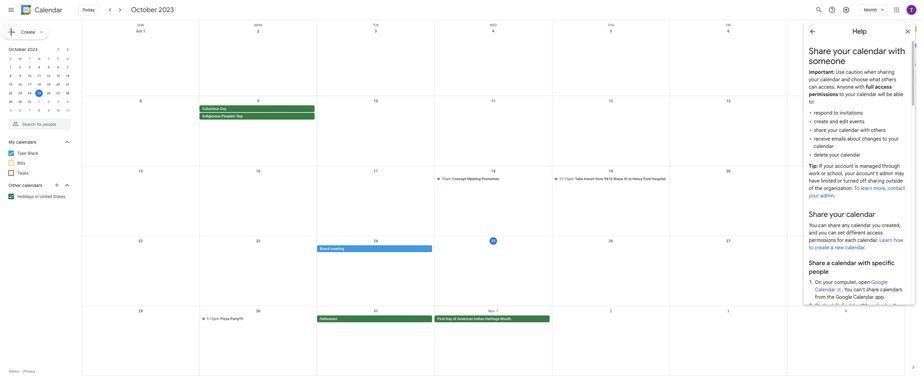 Task type: locate. For each thing, give the bounding box(es) containing it.
2 horizontal spatial day
[[446, 317, 452, 321]]

s left m on the left top of the page
[[10, 57, 12, 60]]

0 vertical spatial 11
[[37, 74, 41, 78]]

halloween
[[320, 317, 337, 321]]

wed
[[490, 23, 497, 27]]

1 vertical spatial 19
[[609, 169, 613, 174]]

18 element
[[35, 81, 43, 89]]

19 inside october 2023 grid
[[47, 83, 50, 86]]

other
[[9, 183, 21, 188]]

9 inside 'grid'
[[257, 99, 259, 103]]

1 horizontal spatial s
[[67, 57, 69, 60]]

11 for october 2023
[[37, 74, 41, 78]]

1 vertical spatial 9
[[257, 99, 259, 103]]

0 vertical spatial calendars
[[16, 140, 36, 145]]

5 for 1
[[48, 66, 50, 69]]

1 right nov
[[496, 309, 499, 314]]

of
[[453, 317, 457, 321]]

0 vertical spatial day
[[220, 107, 226, 111]]

0 vertical spatial 9
[[19, 74, 21, 78]]

2 horizontal spatial 10
[[374, 99, 378, 103]]

1 horizontal spatial 7
[[67, 66, 69, 69]]

0 horizontal spatial 2023
[[27, 47, 38, 52]]

20 inside grid
[[56, 83, 60, 86]]

day for columbus
[[220, 107, 226, 111]]

from
[[596, 177, 604, 181]]

hospital
[[652, 177, 666, 181]]

30 inside 'grid'
[[256, 309, 261, 314]]

13 inside 'grid'
[[727, 99, 731, 103]]

12 inside october 2023 grid
[[47, 74, 50, 78]]

other calendars
[[9, 183, 42, 188]]

2
[[257, 29, 259, 33], [19, 66, 21, 69], [48, 100, 50, 104], [610, 309, 612, 314]]

row containing 5
[[6, 106, 72, 115]]

1 horizontal spatial 26
[[609, 239, 613, 244]]

holidays
[[17, 194, 34, 199]]

concept
[[453, 177, 466, 181]]

0 vertical spatial 10
[[28, 74, 31, 78]]

1 vertical spatial 8
[[140, 99, 142, 103]]

23 inside grid
[[18, 92, 22, 95]]

1 horizontal spatial 2023
[[159, 6, 174, 14]]

27 element
[[54, 90, 62, 97]]

–
[[20, 370, 22, 374]]

0 horizontal spatial 10
[[28, 74, 31, 78]]

1 horizontal spatial 6
[[57, 66, 59, 69]]

24 down 17 element
[[28, 92, 31, 95]]

1 vertical spatial 17
[[374, 169, 378, 174]]

4
[[492, 29, 495, 33], [38, 66, 40, 69], [67, 100, 69, 104], [845, 309, 847, 314]]

1 horizontal spatial 27
[[727, 239, 731, 244]]

indigenous peoples' day button
[[200, 113, 315, 120]]

11
[[37, 74, 41, 78], [491, 99, 496, 103], [66, 109, 69, 112]]

1 horizontal spatial 24
[[374, 239, 378, 244]]

sat column header
[[788, 20, 905, 27]]

10 for october 2023
[[28, 74, 31, 78]]

24 inside october 2023 grid
[[28, 92, 31, 95]]

2 horizontal spatial 8
[[140, 99, 142, 103]]

14
[[66, 74, 69, 78]]

1 vertical spatial 2023
[[27, 47, 38, 52]]

19 element
[[45, 81, 52, 89]]

st
[[624, 177, 628, 181]]

0 horizontal spatial 17
[[28, 83, 31, 86]]

25
[[37, 92, 41, 95], [491, 239, 496, 244]]

16 element
[[16, 81, 24, 89]]

0 vertical spatial 27
[[56, 92, 60, 95]]

12
[[47, 74, 50, 78], [609, 99, 613, 103]]

thu
[[608, 23, 615, 27]]

29
[[9, 100, 12, 104], [139, 309, 143, 314]]

0 horizontal spatial month
[[501, 317, 511, 321]]

cell containing columbus day
[[200, 106, 317, 120]]

0 vertical spatial 18
[[37, 83, 41, 86]]

6 for 1
[[57, 66, 59, 69]]

row containing sun
[[82, 20, 905, 27]]

2 vertical spatial 10
[[56, 109, 60, 112]]

1 vertical spatial day
[[237, 114, 243, 119]]

columbus day indigenous peoples' day
[[202, 107, 243, 119]]

0 horizontal spatial 19
[[47, 83, 50, 86]]

5 inside 'grid'
[[610, 29, 612, 33]]

16
[[18, 83, 22, 86], [256, 169, 261, 174]]

10am concept meeting promotion
[[442, 177, 499, 181]]

1 up 15 element
[[10, 66, 12, 69]]

19
[[47, 83, 50, 86], [609, 169, 613, 174]]

7
[[67, 66, 69, 69], [29, 109, 31, 112]]

24 element
[[26, 90, 33, 97]]

0 vertical spatial 7
[[67, 66, 69, 69]]

6 down fri
[[728, 29, 730, 33]]

october up m on the left top of the page
[[9, 47, 26, 52]]

1 vertical spatial 7
[[29, 109, 31, 112]]

1 vertical spatial 18
[[491, 169, 496, 174]]

None search field
[[0, 116, 77, 130]]

8 for sun
[[140, 99, 142, 103]]

1 vertical spatial month
[[501, 317, 511, 321]]

calendars for other calendars
[[22, 183, 42, 188]]

october 2023 up the sun
[[131, 6, 174, 14]]

m
[[19, 57, 21, 60]]

0 vertical spatial 22
[[9, 92, 12, 95]]

11 for sun
[[491, 99, 496, 103]]

1 vertical spatial 11
[[491, 99, 496, 103]]

1 horizontal spatial 9
[[48, 109, 50, 112]]

calendars up tyler black
[[16, 140, 36, 145]]

0 vertical spatial 5
[[610, 29, 612, 33]]

1 horizontal spatial 13
[[727, 99, 731, 103]]

13 for sun
[[727, 99, 731, 103]]

5 up 12 element
[[48, 66, 50, 69]]

26 element
[[45, 90, 52, 97]]

0 horizontal spatial 13
[[56, 74, 60, 78]]

1 horizontal spatial 12
[[609, 99, 613, 103]]

7 up 14 at left top
[[67, 66, 69, 69]]

first day of american indian heritage month
[[438, 317, 511, 321]]

0 horizontal spatial day
[[220, 107, 226, 111]]

1 horizontal spatial 31
[[374, 309, 378, 314]]

0 horizontal spatial 18
[[37, 83, 41, 86]]

27
[[56, 92, 60, 95], [727, 239, 731, 244]]

9 down november 2 element
[[48, 109, 50, 112]]

bills
[[17, 161, 25, 166]]

0 horizontal spatial 28
[[66, 92, 69, 95]]

22
[[9, 92, 12, 95], [139, 239, 143, 244]]

grid
[[82, 20, 905, 377]]

0 horizontal spatial 6
[[19, 109, 21, 112]]

0 horizontal spatial 16
[[18, 83, 22, 86]]

23
[[18, 92, 22, 95], [256, 239, 261, 244]]

0 horizontal spatial 23
[[18, 92, 22, 95]]

s right f
[[67, 57, 69, 60]]

30 for nov 1
[[256, 309, 261, 314]]

1 vertical spatial 12
[[609, 99, 613, 103]]

17 inside 'grid'
[[374, 169, 378, 174]]

12 inside 'grid'
[[609, 99, 613, 103]]

9 up 16 element
[[19, 74, 21, 78]]

november 9 element
[[45, 107, 52, 114]]

united
[[40, 194, 52, 199]]

0 horizontal spatial 20
[[56, 83, 60, 86]]

1 vertical spatial 31
[[374, 309, 378, 314]]

0 vertical spatial 24
[[28, 92, 31, 95]]

november 11 element
[[64, 107, 71, 114]]

calendar heading
[[33, 6, 62, 14]]

29 inside 29 element
[[9, 100, 12, 104]]

7 down 31 element
[[29, 109, 31, 112]]

0 vertical spatial 21
[[66, 83, 69, 86]]

0 horizontal spatial 21
[[66, 83, 69, 86]]

0 horizontal spatial 9
[[19, 74, 21, 78]]

5 down thu
[[610, 29, 612, 33]]

26 inside october 2023 grid
[[47, 92, 50, 95]]

row group
[[6, 63, 72, 115]]

25 cell
[[34, 89, 44, 98]]

26
[[47, 92, 50, 95], [609, 239, 613, 244]]

19 down 12 element
[[47, 83, 50, 86]]

nov
[[489, 309, 495, 314]]

october
[[131, 6, 157, 14], [9, 47, 26, 52]]

november 4 element
[[64, 98, 71, 106]]

1 vertical spatial 21
[[844, 169, 849, 174]]

october up the sun
[[131, 6, 157, 14]]

8
[[10, 74, 12, 78], [140, 99, 142, 103], [38, 109, 40, 112]]

22 inside 22 element
[[9, 92, 12, 95]]

2 vertical spatial 11
[[66, 109, 69, 112]]

take
[[575, 177, 583, 181]]

30
[[18, 100, 22, 104], [256, 309, 261, 314]]

0 horizontal spatial 22
[[9, 92, 12, 95]]

13
[[56, 74, 60, 78], [727, 99, 731, 103]]

november 8 element
[[35, 107, 43, 114]]

1 horizontal spatial 23
[[256, 239, 261, 244]]

18 down 11 element
[[37, 83, 41, 86]]

19 up 12:13pm take transit from 9616 brace st to henry ford hospital
[[609, 169, 613, 174]]

november 2 element
[[45, 98, 52, 106]]

5 down 29 element
[[10, 109, 12, 112]]

0 vertical spatial 20
[[56, 83, 60, 86]]

calendars inside dropdown button
[[16, 140, 36, 145]]

2 horizontal spatial 11
[[491, 99, 496, 103]]

20 element
[[54, 81, 62, 89]]

29 for 1
[[9, 100, 12, 104]]

calendars up in
[[22, 183, 42, 188]]

day
[[220, 107, 226, 111], [237, 114, 243, 119], [446, 317, 452, 321]]

month right heritage
[[501, 317, 511, 321]]

1 vertical spatial 24
[[374, 239, 378, 244]]

31 up halloween button
[[374, 309, 378, 314]]

18
[[37, 83, 41, 86], [491, 169, 496, 174]]

30 for 1
[[18, 100, 22, 104]]

0 vertical spatial october
[[131, 6, 157, 14]]

calendar element
[[20, 4, 62, 17]]

1 horizontal spatial t
[[48, 57, 50, 60]]

1 vertical spatial 20
[[727, 169, 731, 174]]

0 horizontal spatial t
[[29, 57, 31, 60]]

24 up board meeting button
[[374, 239, 378, 244]]

american
[[457, 317, 473, 321]]

10
[[28, 74, 31, 78], [374, 99, 378, 103], [56, 109, 60, 112]]

31 inside october 2023 grid
[[28, 100, 31, 104]]

13 inside row group
[[56, 74, 60, 78]]

row
[[82, 20, 905, 27], [82, 26, 905, 96], [6, 54, 72, 63], [6, 63, 72, 72], [6, 72, 72, 80], [6, 80, 72, 89], [6, 89, 72, 98], [82, 96, 905, 166], [6, 98, 72, 106], [6, 106, 72, 115], [82, 166, 905, 236], [82, 236, 905, 307], [82, 307, 905, 377]]

day left of
[[446, 317, 452, 321]]

1 horizontal spatial 30
[[256, 309, 261, 314]]

columbus
[[202, 107, 219, 111]]

1 horizontal spatial october
[[131, 6, 157, 14]]

9 up the columbus day button on the top of the page
[[257, 99, 259, 103]]

0 horizontal spatial october 2023
[[9, 47, 38, 52]]

board meeting
[[320, 247, 344, 251]]

october 2023
[[131, 6, 174, 14], [9, 47, 38, 52]]

november 5 element
[[7, 107, 14, 114]]

1 vertical spatial 25
[[491, 239, 496, 244]]

1 horizontal spatial 15
[[139, 169, 143, 174]]

day up peoples' at the left
[[220, 107, 226, 111]]

calendars
[[16, 140, 36, 145], [22, 183, 42, 188]]

20
[[56, 83, 60, 86], [727, 169, 731, 174]]

0 horizontal spatial 5
[[10, 109, 12, 112]]

21
[[66, 83, 69, 86], [844, 169, 849, 174]]

1 horizontal spatial 16
[[256, 169, 261, 174]]

t left w
[[29, 57, 31, 60]]

1 right oct
[[143, 29, 145, 33]]

22 element
[[7, 90, 14, 97]]

6 down f
[[57, 66, 59, 69]]

1 vertical spatial 13
[[727, 99, 731, 103]]

0 vertical spatial 16
[[18, 83, 22, 86]]

0 vertical spatial 8
[[10, 74, 12, 78]]

9
[[19, 74, 21, 78], [257, 99, 259, 103], [48, 109, 50, 112]]

1
[[143, 29, 145, 33], [10, 66, 12, 69], [38, 100, 40, 104], [496, 309, 499, 314]]

10am
[[442, 177, 451, 181]]

day right peoples' at the left
[[237, 114, 243, 119]]

10 element
[[26, 72, 33, 80]]

28
[[66, 92, 69, 95], [844, 239, 849, 244]]

month
[[864, 7, 878, 13], [501, 317, 511, 321]]

6 down "30" element
[[19, 109, 21, 112]]

support image
[[829, 6, 836, 14]]

2 horizontal spatial 5
[[610, 29, 612, 33]]

2 horizontal spatial 9
[[257, 99, 259, 103]]

31 down the 24 element
[[28, 100, 31, 104]]

0 horizontal spatial s
[[10, 57, 12, 60]]

holidays in united states
[[17, 194, 65, 199]]

1 horizontal spatial october 2023
[[131, 6, 174, 14]]

meeting
[[467, 177, 481, 181]]

calendars inside 'dropdown button'
[[22, 183, 42, 188]]

henry
[[633, 177, 643, 181]]

6
[[728, 29, 730, 33], [57, 66, 59, 69], [19, 109, 21, 112]]

day inside button
[[446, 317, 452, 321]]

1 vertical spatial calendars
[[22, 183, 42, 188]]

tab list
[[905, 20, 922, 359]]

29 for nov 1
[[139, 309, 143, 314]]

cell
[[82, 106, 200, 120], [200, 106, 317, 120], [317, 106, 435, 120], [552, 106, 670, 120], [670, 106, 788, 120], [788, 106, 905, 120], [82, 176, 200, 183], [200, 176, 317, 183], [317, 176, 435, 183], [670, 176, 788, 183], [788, 176, 905, 183], [82, 246, 200, 253], [200, 246, 317, 253], [435, 246, 552, 253], [552, 246, 670, 253], [670, 246, 788, 253], [788, 246, 905, 253], [82, 316, 200, 323], [552, 316, 670, 323], [670, 316, 788, 323], [788, 316, 905, 323]]

other calendars button
[[1, 181, 77, 191]]

0 vertical spatial 12
[[47, 74, 50, 78]]

terms link
[[9, 370, 19, 374]]

0 horizontal spatial 30
[[18, 100, 22, 104]]

1 horizontal spatial 11
[[66, 109, 69, 112]]

states
[[53, 194, 65, 199]]

0 horizontal spatial 27
[[56, 92, 60, 95]]

0 horizontal spatial 11
[[37, 74, 41, 78]]

t
[[29, 57, 31, 60], [48, 57, 50, 60]]

0 vertical spatial 25
[[37, 92, 41, 95]]

october 2023 up m on the left top of the page
[[9, 47, 38, 52]]

transit
[[584, 177, 595, 181]]

2 vertical spatial 9
[[48, 109, 50, 112]]

to
[[629, 177, 632, 181]]

30 inside "30" element
[[18, 100, 22, 104]]

f
[[57, 57, 59, 60]]

2 vertical spatial day
[[446, 317, 452, 321]]

21 element
[[64, 81, 71, 89]]

5 inside november 5 element
[[10, 109, 12, 112]]

t left f
[[48, 57, 50, 60]]

1 vertical spatial 5
[[48, 66, 50, 69]]

month right 'settings menu' image in the top of the page
[[864, 7, 878, 13]]

0 horizontal spatial 12
[[47, 74, 50, 78]]

18 up promotion
[[491, 169, 496, 174]]

oct
[[136, 29, 142, 33]]



Task type: describe. For each thing, give the bounding box(es) containing it.
1 horizontal spatial 21
[[844, 169, 849, 174]]

8 for october 2023
[[10, 74, 12, 78]]

sun
[[137, 23, 144, 27]]

1 vertical spatial 23
[[256, 239, 261, 244]]

31 for 1
[[28, 100, 31, 104]]

14 element
[[64, 72, 71, 80]]

tyler black
[[17, 151, 38, 156]]

5 for oct 1
[[610, 29, 612, 33]]

Search for people text field
[[12, 119, 67, 130]]

15 element
[[7, 81, 14, 89]]

17 element
[[26, 81, 33, 89]]

pizza
[[220, 317, 230, 321]]

9616
[[604, 177, 613, 181]]

board meeting button
[[317, 246, 432, 253]]

1 s from the left
[[10, 57, 12, 60]]

month button
[[860, 2, 888, 17]]

peoples'
[[222, 114, 236, 119]]

november 10 element
[[54, 107, 62, 114]]

1 horizontal spatial 10
[[56, 109, 60, 112]]

12 for october 2023
[[47, 74, 50, 78]]

privacy
[[23, 370, 35, 374]]

25, today element
[[35, 90, 43, 97]]

12 for sun
[[609, 99, 613, 103]]

black
[[28, 151, 38, 156]]

add other calendars image
[[54, 182, 60, 188]]

13 for october 2023
[[56, 74, 60, 78]]

terms
[[9, 370, 19, 374]]

my
[[9, 140, 15, 145]]

1 t from the left
[[29, 57, 31, 60]]

day for first
[[446, 317, 452, 321]]

halloween button
[[317, 316, 432, 323]]

calendar
[[35, 6, 62, 14]]

1 vertical spatial 15
[[139, 169, 143, 174]]

privacy link
[[23, 370, 35, 374]]

board
[[320, 247, 330, 251]]

brace
[[614, 177, 623, 181]]

fri
[[726, 23, 731, 27]]

today
[[83, 7, 95, 13]]

2 s from the left
[[67, 57, 69, 60]]

15 inside october 2023 grid
[[9, 83, 12, 86]]

my calendars button
[[1, 137, 77, 147]]

8 inside november 8 element
[[38, 109, 40, 112]]

first
[[438, 317, 445, 321]]

25 inside cell
[[37, 92, 41, 95]]

oct 1
[[136, 29, 145, 33]]

5:15pm pizza party!!!!
[[207, 317, 243, 321]]

21 inside october 2023 grid
[[66, 83, 69, 86]]

in
[[35, 194, 39, 199]]

6 for oct 1
[[728, 29, 730, 33]]

17 inside 17 element
[[28, 83, 31, 86]]

1 horizontal spatial 18
[[491, 169, 496, 174]]

november 7 element
[[26, 107, 33, 114]]

1 vertical spatial october
[[9, 47, 26, 52]]

heritage
[[485, 317, 500, 321]]

terms – privacy
[[9, 370, 35, 374]]

18 inside 18 element
[[37, 83, 41, 86]]

meeting
[[331, 247, 344, 251]]

1 vertical spatial 26
[[609, 239, 613, 244]]

30 element
[[16, 98, 24, 106]]

calendars for my calendars
[[16, 140, 36, 145]]

settings menu image
[[843, 6, 850, 14]]

indian
[[474, 317, 484, 321]]

create
[[21, 29, 35, 35]]

9 inside november 9 element
[[48, 109, 50, 112]]

9 for sun
[[257, 99, 259, 103]]

november 6 element
[[16, 107, 24, 114]]

my calendars list
[[1, 149, 77, 178]]

party!!!!
[[230, 317, 243, 321]]

row containing 1
[[6, 63, 72, 72]]

sat
[[843, 23, 850, 27]]

1 down 25, today element
[[38, 100, 40, 104]]

0 vertical spatial 2023
[[159, 6, 174, 14]]

12:13pm
[[559, 177, 574, 181]]

12:13pm take transit from 9616 brace st to henry ford hospital
[[559, 177, 666, 181]]

28 element
[[64, 90, 71, 97]]

my calendars
[[9, 140, 36, 145]]

w
[[38, 57, 40, 60]]

1 horizontal spatial 22
[[139, 239, 143, 244]]

create button
[[2, 25, 48, 40]]

grid containing oct 1
[[82, 20, 905, 377]]

27 inside 27 element
[[56, 92, 60, 95]]

row containing oct 1
[[82, 26, 905, 96]]

tasks
[[17, 171, 29, 176]]

11 element
[[35, 72, 43, 80]]

november 3 element
[[54, 98, 62, 106]]

tyler
[[17, 151, 27, 156]]

first day of american indian heritage month button
[[435, 316, 550, 323]]

31 for nov 1
[[374, 309, 378, 314]]

10 for sun
[[374, 99, 378, 103]]

1 horizontal spatial 19
[[609, 169, 613, 174]]

2 t from the left
[[48, 57, 50, 60]]

28 inside row group
[[66, 92, 69, 95]]

5:15pm
[[207, 317, 219, 321]]

indigenous
[[202, 114, 221, 119]]

month inside dropdown button
[[864, 7, 878, 13]]

nov 1
[[489, 309, 499, 314]]

november 1 element
[[35, 98, 43, 106]]

12 element
[[45, 72, 52, 80]]

ford
[[644, 177, 651, 181]]

today button
[[79, 2, 99, 17]]

october 2023 grid
[[6, 54, 72, 115]]

columbus day button
[[200, 106, 315, 112]]

1 vertical spatial 16
[[256, 169, 261, 174]]

mon
[[254, 23, 262, 27]]

1 vertical spatial october 2023
[[9, 47, 38, 52]]

tue
[[373, 23, 379, 27]]

29 element
[[7, 98, 14, 106]]

row containing s
[[6, 54, 72, 63]]

0 horizontal spatial 7
[[29, 109, 31, 112]]

row group containing 1
[[6, 63, 72, 115]]

main drawer image
[[7, 6, 15, 14]]

23 element
[[16, 90, 24, 97]]

month inside button
[[501, 317, 511, 321]]

28 inside 'grid'
[[844, 239, 849, 244]]

9 for october 2023
[[19, 74, 21, 78]]

promotion
[[482, 177, 499, 181]]

16 inside october 2023 grid
[[18, 83, 22, 86]]

2 vertical spatial 6
[[19, 109, 21, 112]]

13 element
[[54, 72, 62, 80]]

31 element
[[26, 98, 33, 106]]



Task type: vqa. For each thing, say whether or not it's contained in the screenshot.
the rightmost 10
yes



